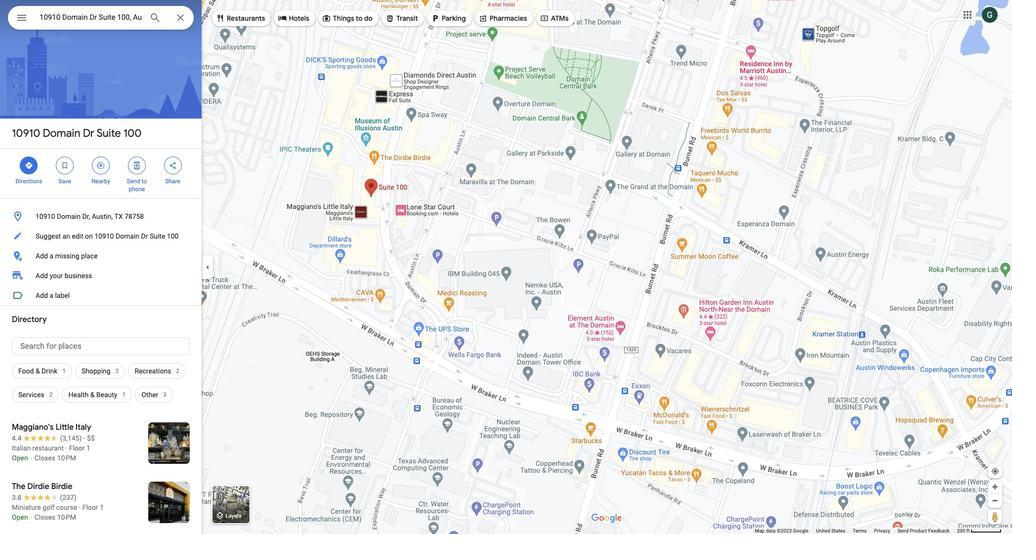 Task type: describe. For each thing, give the bounding box(es) containing it.
shopping
[[82, 367, 111, 375]]

nearby
[[92, 178, 110, 185]]


[[386, 13, 395, 24]]

0 horizontal spatial 100
[[124, 127, 142, 140]]

data
[[766, 529, 776, 534]]

google
[[794, 529, 809, 534]]

beauty
[[96, 391, 117, 399]]

other
[[142, 391, 158, 399]]

the dirdie birdie
[[12, 482, 72, 492]]

drink
[[42, 367, 57, 375]]

maggiano's little italy
[[12, 423, 91, 433]]


[[216, 13, 225, 24]]

add for add your business
[[36, 272, 48, 280]]

miniature
[[12, 504, 41, 512]]


[[278, 13, 287, 24]]

add for add a missing place
[[36, 252, 48, 260]]

send product feedback
[[898, 529, 950, 534]]

add a missing place button
[[0, 246, 202, 266]]

10910 domain dr suite 100
[[12, 127, 142, 140]]

business
[[65, 272, 92, 280]]

collapse side panel image
[[202, 262, 213, 273]]

italy
[[76, 423, 91, 433]]

add your business link
[[0, 266, 202, 286]]

add your business
[[36, 272, 92, 280]]

send for send to phone
[[127, 178, 140, 185]]

map
[[755, 529, 765, 534]]

 transit
[[386, 13, 418, 24]]


[[479, 13, 488, 24]]

10 pm inside miniature golf course · floor 1 open ⋅ closes 10 pm
[[57, 514, 76, 522]]

terms button
[[854, 528, 867, 535]]

& for drink
[[36, 367, 40, 375]]

google maps element
[[0, 0, 1013, 535]]

missing
[[55, 252, 79, 260]]

shopping 2
[[82, 367, 119, 375]]

ft
[[967, 529, 971, 534]]

78758
[[125, 213, 144, 221]]

3
[[163, 392, 167, 399]]

map data ©2023 google
[[755, 529, 809, 534]]

1 inside the health & beauty 1
[[122, 392, 126, 399]]

0 vertical spatial dr
[[83, 127, 94, 140]]

10910 inside button
[[95, 232, 114, 240]]

privacy
[[875, 529, 891, 534]]

directions
[[16, 178, 42, 185]]

· inside miniature golf course · floor 1 open ⋅ closes 10 pm
[[79, 504, 81, 512]]

maggiano's
[[12, 423, 54, 433]]

send for send product feedback
[[898, 529, 909, 534]]

share
[[165, 178, 180, 185]]

3.8 stars 237 reviews image
[[12, 493, 77, 503]]

 parking
[[431, 13, 466, 24]]

health & beauty 1
[[68, 391, 126, 399]]

an
[[63, 232, 70, 240]]

food
[[18, 367, 34, 375]]

other 3
[[142, 391, 167, 399]]

4.4 stars 3,145 reviews image
[[12, 434, 82, 444]]


[[541, 13, 549, 24]]

closes inside miniature golf course · floor 1 open ⋅ closes 10 pm
[[34, 514, 55, 522]]

200 ft
[[958, 529, 971, 534]]

phone
[[129, 186, 145, 193]]

open inside miniature golf course · floor 1 open ⋅ closes 10 pm
[[12, 514, 28, 522]]

10910 domain dr, austin, tx 78758
[[36, 213, 144, 221]]

$$
[[87, 435, 95, 443]]

health
[[68, 391, 89, 399]]

10910 domain dr suite 100 main content
[[0, 0, 202, 535]]

a for missing
[[50, 252, 53, 260]]

 pharmacies
[[479, 13, 528, 24]]

10910 Domain Dr Suite 100, Austin, TX 78758 field
[[8, 6, 194, 30]]

states
[[832, 529, 846, 534]]

· $$
[[83, 435, 95, 443]]

italian
[[12, 445, 31, 453]]

pharmacies
[[490, 14, 528, 23]]

layers
[[226, 514, 242, 520]]

(3,145)
[[60, 435, 82, 443]]


[[132, 160, 141, 171]]

services 2
[[18, 391, 53, 399]]

things
[[333, 14, 355, 23]]

hotels
[[289, 14, 310, 23]]


[[323, 13, 331, 24]]

food & drink 1
[[18, 367, 66, 375]]

1 inside miniature golf course · floor 1 open ⋅ closes 10 pm
[[100, 504, 104, 512]]

suggest
[[36, 232, 61, 240]]

(237)
[[60, 494, 77, 502]]

do
[[365, 14, 373, 23]]

⋅ inside italian restaurant · floor 1 open ⋅ closes 10 pm
[[30, 455, 33, 462]]


[[96, 160, 105, 171]]

actions for 10910 domain dr suite 100 region
[[0, 149, 202, 198]]

 restaurants
[[216, 13, 265, 24]]

floor inside miniature golf course · floor 1 open ⋅ closes 10 pm
[[82, 504, 98, 512]]

birdie
[[51, 482, 72, 492]]


[[60, 160, 69, 171]]

©2023
[[777, 529, 792, 534]]



Task type: locate. For each thing, give the bounding box(es) containing it.
show your location image
[[992, 467, 1001, 476]]

price: moderate image
[[87, 435, 95, 443]]

100
[[124, 127, 142, 140], [167, 232, 179, 240]]

add inside button
[[36, 292, 48, 300]]

a left the label
[[50, 292, 53, 300]]

None field
[[40, 11, 141, 23]]

to left do
[[356, 14, 363, 23]]

none text field inside 10910 domain dr suite 100 main content
[[12, 338, 190, 356]]

· down (3,145)
[[66, 445, 67, 453]]

2 closes from the top
[[34, 514, 55, 522]]

open inside italian restaurant · floor 1 open ⋅ closes 10 pm
[[12, 455, 28, 462]]

add a label
[[36, 292, 70, 300]]

a
[[50, 252, 53, 260], [50, 292, 53, 300]]

little
[[56, 423, 74, 433]]

restaurant
[[32, 445, 64, 453]]

suggest an edit on 10910 domain dr suite 100 button
[[0, 227, 202, 246]]

0 horizontal spatial &
[[36, 367, 40, 375]]

transit
[[397, 14, 418, 23]]

1 right drink
[[62, 368, 66, 375]]

0 horizontal spatial 2
[[49, 392, 53, 399]]

0 horizontal spatial send
[[127, 178, 140, 185]]

& right food
[[36, 367, 40, 375]]

dr,
[[82, 213, 90, 221]]

1 horizontal spatial to
[[356, 14, 363, 23]]

2 right recreations
[[176, 368, 180, 375]]

to up phone on the left top of the page
[[142, 178, 147, 185]]

closes down the "restaurant"
[[34, 455, 55, 462]]

domain inside button
[[57, 213, 81, 221]]

edit
[[72, 232, 83, 240]]

⋅ down miniature
[[30, 514, 33, 522]]

2 inside shopping 2
[[116, 368, 119, 375]]

send up phone on the left top of the page
[[127, 178, 140, 185]]

·
[[83, 435, 85, 443], [66, 445, 67, 453], [79, 504, 81, 512]]

& right health
[[90, 391, 95, 399]]

your
[[50, 272, 63, 280]]

recreations 2
[[135, 367, 180, 375]]

2 right shopping
[[116, 368, 119, 375]]

product
[[911, 529, 928, 534]]

course
[[56, 504, 77, 512]]

recreations
[[135, 367, 171, 375]]


[[24, 160, 33, 171]]

0 vertical spatial ⋅
[[30, 455, 33, 462]]

suggest an edit on 10910 domain dr suite 100
[[36, 232, 179, 240]]

10910 for 10910 domain dr, austin, tx 78758
[[36, 213, 55, 221]]

1 open from the top
[[12, 455, 28, 462]]

0 vertical spatial to
[[356, 14, 363, 23]]

send inside button
[[898, 529, 909, 534]]

1 horizontal spatial &
[[90, 391, 95, 399]]

10910 for 10910 domain dr suite 100
[[12, 127, 40, 140]]

open
[[12, 455, 28, 462], [12, 514, 28, 522]]

1 vertical spatial 100
[[167, 232, 179, 240]]

domain for dr,
[[57, 213, 81, 221]]

· right course
[[79, 504, 81, 512]]

1 horizontal spatial 100
[[167, 232, 179, 240]]

2 add from the top
[[36, 272, 48, 280]]

suite inside button
[[150, 232, 165, 240]]

2 inside recreations 2
[[176, 368, 180, 375]]

a left missing
[[50, 252, 53, 260]]

1 inside italian restaurant · floor 1 open ⋅ closes 10 pm
[[87, 445, 90, 453]]

miniature golf course · floor 1 open ⋅ closes 10 pm
[[12, 504, 104, 522]]

0 horizontal spatial dr
[[83, 127, 94, 140]]

send left product
[[898, 529, 909, 534]]

2 horizontal spatial ·
[[83, 435, 85, 443]]

0 vertical spatial 10910
[[12, 127, 40, 140]]

1 vertical spatial open
[[12, 514, 28, 522]]

1 horizontal spatial ·
[[79, 504, 81, 512]]

dr down '78758'
[[141, 232, 148, 240]]

floor right course
[[82, 504, 98, 512]]

zoom out image
[[992, 498, 1000, 505]]

united states
[[817, 529, 846, 534]]

2
[[116, 368, 119, 375], [176, 368, 180, 375], [49, 392, 53, 399]]

domain inside button
[[116, 232, 140, 240]]

2 vertical spatial ·
[[79, 504, 81, 512]]

parking
[[442, 14, 466, 23]]

add down suggest at the top left of page
[[36, 252, 48, 260]]

0 vertical spatial floor
[[69, 445, 85, 453]]

a for label
[[50, 292, 53, 300]]

footer
[[755, 528, 958, 535]]

· inside italian restaurant · floor 1 open ⋅ closes 10 pm
[[66, 445, 67, 453]]

0 vertical spatial ·
[[83, 435, 85, 443]]

floor inside italian restaurant · floor 1 open ⋅ closes 10 pm
[[69, 445, 85, 453]]

⋅ down italian
[[30, 455, 33, 462]]

1 vertical spatial send
[[898, 529, 909, 534]]

a inside button
[[50, 292, 53, 300]]

add left the label
[[36, 292, 48, 300]]

footer containing map data ©2023 google
[[755, 528, 958, 535]]

 search field
[[8, 6, 194, 32]]

1 vertical spatial suite
[[150, 232, 165, 240]]

services
[[18, 391, 44, 399]]

1 vertical spatial 10 pm
[[57, 514, 76, 522]]

domain down '78758'
[[116, 232, 140, 240]]

1 10 pm from the top
[[57, 455, 76, 462]]

0 vertical spatial add
[[36, 252, 48, 260]]

2 vertical spatial 10910
[[95, 232, 114, 240]]

open down miniature
[[12, 514, 28, 522]]

0 vertical spatial send
[[127, 178, 140, 185]]

10910 inside button
[[36, 213, 55, 221]]

open down italian
[[12, 455, 28, 462]]

1 vertical spatial closes
[[34, 514, 55, 522]]

 button
[[8, 6, 36, 32]]

0 vertical spatial closes
[[34, 455, 55, 462]]

0 vertical spatial open
[[12, 455, 28, 462]]

the
[[12, 482, 25, 492]]

restaurants
[[227, 14, 265, 23]]

1 vertical spatial add
[[36, 272, 48, 280]]

0 vertical spatial domain
[[43, 127, 80, 140]]

0 vertical spatial a
[[50, 252, 53, 260]]

100 inside button
[[167, 232, 179, 240]]

&
[[36, 367, 40, 375], [90, 391, 95, 399]]

google account: greg robinson  
(robinsongreg175@gmail.com) image
[[983, 7, 999, 23]]

 things to do
[[323, 13, 373, 24]]

add inside button
[[36, 252, 48, 260]]

add left your on the left bottom
[[36, 272, 48, 280]]

1 closes from the top
[[34, 455, 55, 462]]

1 down '· $$'
[[87, 445, 90, 453]]

directory
[[12, 315, 47, 325]]

to inside send to phone
[[142, 178, 147, 185]]

domain for dr
[[43, 127, 80, 140]]


[[431, 13, 440, 24]]

1 inside food & drink 1
[[62, 368, 66, 375]]

to inside  things to do
[[356, 14, 363, 23]]

1 horizontal spatial 2
[[116, 368, 119, 375]]

10910 right on
[[95, 232, 114, 240]]

send inside send to phone
[[127, 178, 140, 185]]

⋅ inside miniature golf course · floor 1 open ⋅ closes 10 pm
[[30, 514, 33, 522]]

2 for shopping
[[116, 368, 119, 375]]

1 right beauty
[[122, 392, 126, 399]]

1 add from the top
[[36, 252, 48, 260]]

feedback
[[929, 529, 950, 534]]

1 right course
[[100, 504, 104, 512]]

2 horizontal spatial 2
[[176, 368, 180, 375]]

add
[[36, 252, 48, 260], [36, 272, 48, 280], [36, 292, 48, 300]]

closes down golf
[[34, 514, 55, 522]]

closes inside italian restaurant · floor 1 open ⋅ closes 10 pm
[[34, 455, 55, 462]]

add inside 'link'
[[36, 272, 48, 280]]

zoom in image
[[992, 484, 1000, 491]]

3.8
[[12, 494, 21, 502]]


[[16, 11, 28, 25]]

united
[[817, 529, 831, 534]]

a inside button
[[50, 252, 53, 260]]

send product feedback button
[[898, 528, 950, 535]]

place
[[81, 252, 98, 260]]

0 vertical spatial 100
[[124, 127, 142, 140]]

golf
[[43, 504, 55, 512]]

10 pm inside italian restaurant · floor 1 open ⋅ closes 10 pm
[[57, 455, 76, 462]]

1 vertical spatial ·
[[66, 445, 67, 453]]

dr up "actions for 10910 domain dr suite 100" 'region'
[[83, 127, 94, 140]]

1
[[62, 368, 66, 375], [122, 392, 126, 399], [87, 445, 90, 453], [100, 504, 104, 512]]

10 pm
[[57, 455, 76, 462], [57, 514, 76, 522]]

1 vertical spatial &
[[90, 391, 95, 399]]

dr inside button
[[141, 232, 148, 240]]

1 vertical spatial a
[[50, 292, 53, 300]]

10910 up suggest at the top left of page
[[36, 213, 55, 221]]

1 vertical spatial 10910
[[36, 213, 55, 221]]

1 vertical spatial ⋅
[[30, 514, 33, 522]]

 atms
[[541, 13, 569, 24]]

1 vertical spatial floor
[[82, 504, 98, 512]]

2 right the "services"
[[49, 392, 53, 399]]

save
[[59, 178, 71, 185]]

suite
[[97, 127, 121, 140], [150, 232, 165, 240]]

None text field
[[12, 338, 190, 356]]

atms
[[551, 14, 569, 23]]

· left the "$$"
[[83, 435, 85, 443]]

privacy button
[[875, 528, 891, 535]]

2 inside services 2
[[49, 392, 53, 399]]

1 horizontal spatial suite
[[150, 232, 165, 240]]

dr
[[83, 127, 94, 140], [141, 232, 148, 240]]

1 vertical spatial domain
[[57, 213, 81, 221]]

austin,
[[92, 213, 113, 221]]

label
[[55, 292, 70, 300]]

add for add a label
[[36, 292, 48, 300]]

2 open from the top
[[12, 514, 28, 522]]

0 horizontal spatial suite
[[97, 127, 121, 140]]

domain up 
[[43, 127, 80, 140]]

3 add from the top
[[36, 292, 48, 300]]

2 vertical spatial add
[[36, 292, 48, 300]]

on
[[85, 232, 93, 240]]

4.4
[[12, 435, 21, 443]]

10910 domain dr, austin, tx 78758 button
[[0, 207, 202, 227]]

2 10 pm from the top
[[57, 514, 76, 522]]

0 vertical spatial 10 pm
[[57, 455, 76, 462]]

2 a from the top
[[50, 292, 53, 300]]

1 vertical spatial dr
[[141, 232, 148, 240]]

0 horizontal spatial to
[[142, 178, 147, 185]]

united states button
[[817, 528, 846, 535]]

tx
[[114, 213, 123, 221]]

& for beauty
[[90, 391, 95, 399]]

1 ⋅ from the top
[[30, 455, 33, 462]]

⋅
[[30, 455, 33, 462], [30, 514, 33, 522]]

show street view coverage image
[[989, 510, 1003, 525]]

none field inside 10910 domain dr suite 100, austin, tx 78758 field
[[40, 11, 141, 23]]

0 vertical spatial &
[[36, 367, 40, 375]]

italian restaurant · floor 1 open ⋅ closes 10 pm
[[12, 445, 90, 462]]

1 horizontal spatial dr
[[141, 232, 148, 240]]


[[168, 160, 177, 171]]

1 vertical spatial to
[[142, 178, 147, 185]]

10910 up the '' at left top
[[12, 127, 40, 140]]

add a missing place
[[36, 252, 98, 260]]

footer inside the google maps element
[[755, 528, 958, 535]]

10 pm down (3,145)
[[57, 455, 76, 462]]

10 pm down course
[[57, 514, 76, 522]]

2 ⋅ from the top
[[30, 514, 33, 522]]

0 horizontal spatial ·
[[66, 445, 67, 453]]

1 horizontal spatial send
[[898, 529, 909, 534]]

floor down (3,145)
[[69, 445, 85, 453]]

2 vertical spatial domain
[[116, 232, 140, 240]]

1 a from the top
[[50, 252, 53, 260]]

2 for services
[[49, 392, 53, 399]]

add a label button
[[0, 286, 202, 306]]

0 vertical spatial suite
[[97, 127, 121, 140]]

2 for recreations
[[176, 368, 180, 375]]

domain left dr,
[[57, 213, 81, 221]]



Task type: vqa. For each thing, say whether or not it's contained in the screenshot.


